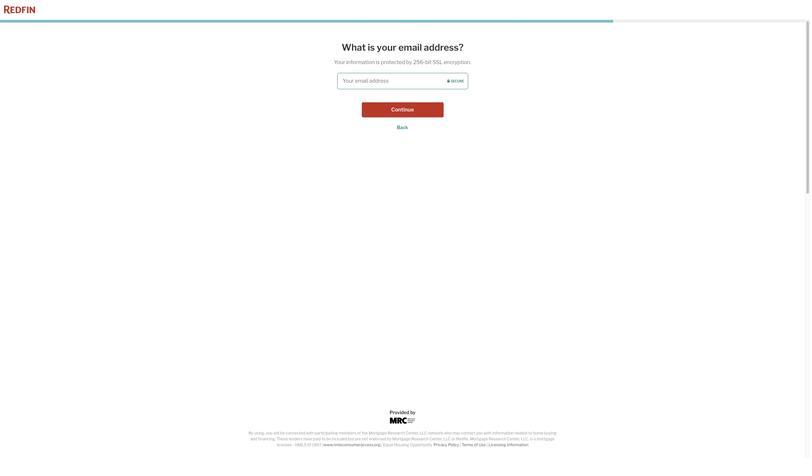 Task type: vqa. For each thing, say whether or not it's contained in the screenshot.
Rent the Rent
no



Task type: describe. For each thing, give the bounding box(es) containing it.
included
[[332, 437, 348, 442]]

www.nmlsconsumeraccess.org ). equal housing opportunity. privacy policy | terms of use | licensing information
[[324, 443, 529, 448]]

contact
[[461, 431, 476, 436]]

participating
[[315, 431, 338, 436]]

nmls
[[295, 443, 307, 448]]

using,
[[254, 431, 265, 436]]

llc.
[[521, 437, 529, 442]]

buying
[[545, 431, 557, 436]]

paid
[[313, 437, 321, 442]]

2 you from the left
[[476, 431, 483, 436]]

related
[[515, 431, 528, 436]]

email address?
[[399, 42, 464, 53]]

1 horizontal spatial be
[[326, 437, 331, 442]]

equal
[[383, 443, 394, 448]]

0 vertical spatial to
[[529, 431, 532, 436]]

256-
[[413, 59, 426, 65]]

mortgage research center image
[[390, 418, 416, 424]]

back button
[[397, 125, 408, 130]]

0 horizontal spatial llc
[[420, 431, 427, 436]]

2 horizontal spatial research
[[489, 437, 507, 442]]

a
[[534, 437, 536, 442]]

1 | from the left
[[460, 443, 461, 448]]

1 horizontal spatial research
[[412, 437, 429, 442]]

use
[[479, 443, 486, 448]]

but
[[348, 437, 355, 442]]

terms of use link
[[462, 443, 486, 448]]

members
[[339, 431, 357, 436]]

lenders
[[289, 437, 303, 442]]

of for members
[[357, 431, 361, 436]]

of for terms
[[474, 443, 478, 448]]

privacy
[[434, 443, 448, 448]]

1 with from the left
[[306, 431, 314, 436]]

1 horizontal spatial is
[[376, 59, 380, 65]]

your
[[377, 42, 397, 53]]

bit
[[426, 59, 432, 65]]

0 vertical spatial be
[[280, 431, 285, 436]]

what is your email address?
[[342, 42, 464, 53]]

opportunity.
[[410, 443, 433, 448]]

2 horizontal spatial mortgage
[[470, 437, 488, 442]]

protected
[[381, 59, 405, 65]]

who
[[444, 431, 452, 436]]

www.nmlsconsumeraccess.org link
[[324, 443, 381, 448]]

endorsed
[[369, 437, 387, 442]]

will
[[274, 431, 280, 436]]

1 horizontal spatial center,
[[430, 437, 443, 442]]

1 vertical spatial by
[[411, 410, 416, 416]]

provided
[[390, 410, 410, 416]]

1907
[[312, 443, 322, 448]]

home
[[533, 431, 544, 436]]

policy
[[448, 443, 459, 448]]

mortgage
[[537, 437, 555, 442]]

network
[[428, 431, 443, 436]]

information
[[507, 443, 529, 448]]

continue button
[[362, 102, 444, 117]]

your information is protected by 256-bit ssl encryption.
[[334, 59, 471, 65]]



Task type: locate. For each thing, give the bounding box(es) containing it.
llc up opportunity.
[[420, 431, 427, 436]]

mortgage up housing on the bottom
[[393, 437, 411, 442]]

2 vertical spatial is
[[530, 437, 533, 442]]

0 vertical spatial llc
[[420, 431, 427, 436]]

center, down network
[[430, 437, 443, 442]]

the
[[362, 431, 368, 436]]

may
[[453, 431, 461, 436]]

with
[[306, 431, 314, 436], [484, 431, 492, 436]]

mortgage up endorsed in the left of the page
[[369, 431, 387, 436]]

by using, you will be connected with participating members of the mortgage research center, llc network who may contact you with information related to home buying and financing. these lenders have paid to be included but are not endorsed by mortgage research center, llc or redfin. mortgage research center, llc. is a mortgage licensee - nmls id 1907 (
[[249, 431, 557, 448]]

mortgage
[[369, 431, 387, 436], [393, 437, 411, 442], [470, 437, 488, 442]]

these
[[277, 437, 288, 442]]

0 vertical spatial by
[[406, 59, 412, 65]]

be down participating
[[326, 437, 331, 442]]

2 vertical spatial by
[[387, 437, 392, 442]]

1 horizontal spatial you
[[476, 431, 483, 436]]

center,
[[406, 431, 419, 436], [430, 437, 443, 442], [507, 437, 521, 442]]

of left 'use'
[[474, 443, 478, 448]]

1 vertical spatial of
[[474, 443, 478, 448]]

1 horizontal spatial llc
[[444, 437, 451, 442]]

0 horizontal spatial you
[[266, 431, 273, 436]]

terms
[[462, 443, 474, 448]]

what
[[342, 42, 366, 53]]

-
[[293, 443, 294, 448]]

1 vertical spatial llc
[[444, 437, 451, 442]]

1 horizontal spatial information
[[493, 431, 514, 436]]

financing.
[[258, 437, 276, 442]]

center, up opportunity.
[[406, 431, 419, 436]]

not
[[362, 437, 368, 442]]

1 horizontal spatial of
[[474, 443, 478, 448]]

1 horizontal spatial to
[[529, 431, 532, 436]]

be up these
[[280, 431, 285, 436]]

2 with from the left
[[484, 431, 492, 436]]

to up (
[[322, 437, 326, 442]]

).
[[381, 443, 382, 448]]

connected
[[286, 431, 305, 436]]

1 you from the left
[[266, 431, 273, 436]]

of
[[357, 431, 361, 436], [474, 443, 478, 448]]

by up the equal at the bottom left of page
[[387, 437, 392, 442]]

llc
[[420, 431, 427, 436], [444, 437, 451, 442]]

0 horizontal spatial information
[[347, 59, 375, 65]]

1 vertical spatial to
[[322, 437, 326, 442]]

research up housing on the bottom
[[388, 431, 405, 436]]

1 horizontal spatial with
[[484, 431, 492, 436]]

with up 'use'
[[484, 431, 492, 436]]

0 vertical spatial information
[[347, 59, 375, 65]]

by left 256-
[[406, 59, 412, 65]]

0 vertical spatial of
[[357, 431, 361, 436]]

is left 'protected' on the top
[[376, 59, 380, 65]]

mortgage up 'use'
[[470, 437, 488, 442]]

by
[[406, 59, 412, 65], [411, 410, 416, 416], [387, 437, 392, 442]]

licensee
[[277, 443, 292, 448]]

(
[[323, 443, 324, 448]]

are
[[355, 437, 361, 442]]

continue
[[391, 107, 414, 113]]

0 horizontal spatial be
[[280, 431, 285, 436]]

research
[[388, 431, 405, 436], [412, 437, 429, 442], [489, 437, 507, 442]]

| down redfin.
[[460, 443, 461, 448]]

back
[[397, 125, 408, 130]]

you right contact
[[476, 431, 483, 436]]

by up mortgage research center image
[[411, 410, 416, 416]]

provided by
[[390, 410, 416, 416]]

by inside by using, you will be connected with participating members of the mortgage research center, llc network who may contact you with information related to home buying and financing. these lenders have paid to be included but are not endorsed by mortgage research center, llc or redfin. mortgage research center, llc. is a mortgage licensee - nmls id 1907 (
[[387, 437, 392, 442]]

by
[[249, 431, 254, 436]]

or
[[452, 437, 456, 442]]

0 horizontal spatial research
[[388, 431, 405, 436]]

information up licensing information link
[[493, 431, 514, 436]]

|
[[460, 443, 461, 448], [487, 443, 488, 448]]

research up licensing
[[489, 437, 507, 442]]

0 horizontal spatial |
[[460, 443, 461, 448]]

information
[[347, 59, 375, 65], [493, 431, 514, 436]]

id
[[307, 443, 311, 448]]

0 horizontal spatial is
[[368, 42, 375, 53]]

housing
[[394, 443, 409, 448]]

licensing
[[489, 443, 506, 448]]

0 vertical spatial is
[[368, 42, 375, 53]]

and
[[251, 437, 257, 442]]

1 horizontal spatial |
[[487, 443, 488, 448]]

information down what
[[347, 59, 375, 65]]

llc up privacy policy 'link'
[[444, 437, 451, 442]]

0 horizontal spatial with
[[306, 431, 314, 436]]

2 horizontal spatial center,
[[507, 437, 521, 442]]

What is your email address? email field
[[337, 73, 468, 89]]

1 vertical spatial information
[[493, 431, 514, 436]]

www.nmlsconsumeraccess.org
[[324, 443, 381, 448]]

you up financing.
[[266, 431, 273, 436]]

is
[[368, 42, 375, 53], [376, 59, 380, 65], [530, 437, 533, 442]]

redfin.
[[457, 437, 469, 442]]

be
[[280, 431, 285, 436], [326, 437, 331, 442]]

1 vertical spatial is
[[376, 59, 380, 65]]

research up opportunity.
[[412, 437, 429, 442]]

is inside by using, you will be connected with participating members of the mortgage research center, llc network who may contact you with information related to home buying and financing. these lenders have paid to be included but are not endorsed by mortgage research center, llc or redfin. mortgage research center, llc. is a mortgage licensee - nmls id 1907 (
[[530, 437, 533, 442]]

you
[[266, 431, 273, 436], [476, 431, 483, 436]]

0 horizontal spatial to
[[322, 437, 326, 442]]

to
[[529, 431, 532, 436], [322, 437, 326, 442]]

1 horizontal spatial mortgage
[[393, 437, 411, 442]]

with up have
[[306, 431, 314, 436]]

2 horizontal spatial is
[[530, 437, 533, 442]]

to up llc.
[[529, 431, 532, 436]]

is left your
[[368, 42, 375, 53]]

0 horizontal spatial mortgage
[[369, 431, 387, 436]]

| right 'use'
[[487, 443, 488, 448]]

center, up information
[[507, 437, 521, 442]]

information inside by using, you will be connected with participating members of the mortgage research center, llc network who may contact you with information related to home buying and financing. these lenders have paid to be included but are not endorsed by mortgage research center, llc or redfin. mortgage research center, llc. is a mortgage licensee - nmls id 1907 (
[[493, 431, 514, 436]]

is left a
[[530, 437, 533, 442]]

of inside by using, you will be connected with participating members of the mortgage research center, llc network who may contact you with information related to home buying and financing. these lenders have paid to be included but are not endorsed by mortgage research center, llc or redfin. mortgage research center, llc. is a mortgage licensee - nmls id 1907 (
[[357, 431, 361, 436]]

of left the
[[357, 431, 361, 436]]

2 | from the left
[[487, 443, 488, 448]]

0 horizontal spatial of
[[357, 431, 361, 436]]

privacy policy link
[[434, 443, 459, 448]]

have
[[304, 437, 312, 442]]

0 horizontal spatial center,
[[406, 431, 419, 436]]

ssl encryption.
[[433, 59, 471, 65]]

your
[[334, 59, 345, 65]]

1 vertical spatial be
[[326, 437, 331, 442]]

licensing information link
[[489, 443, 529, 448]]



